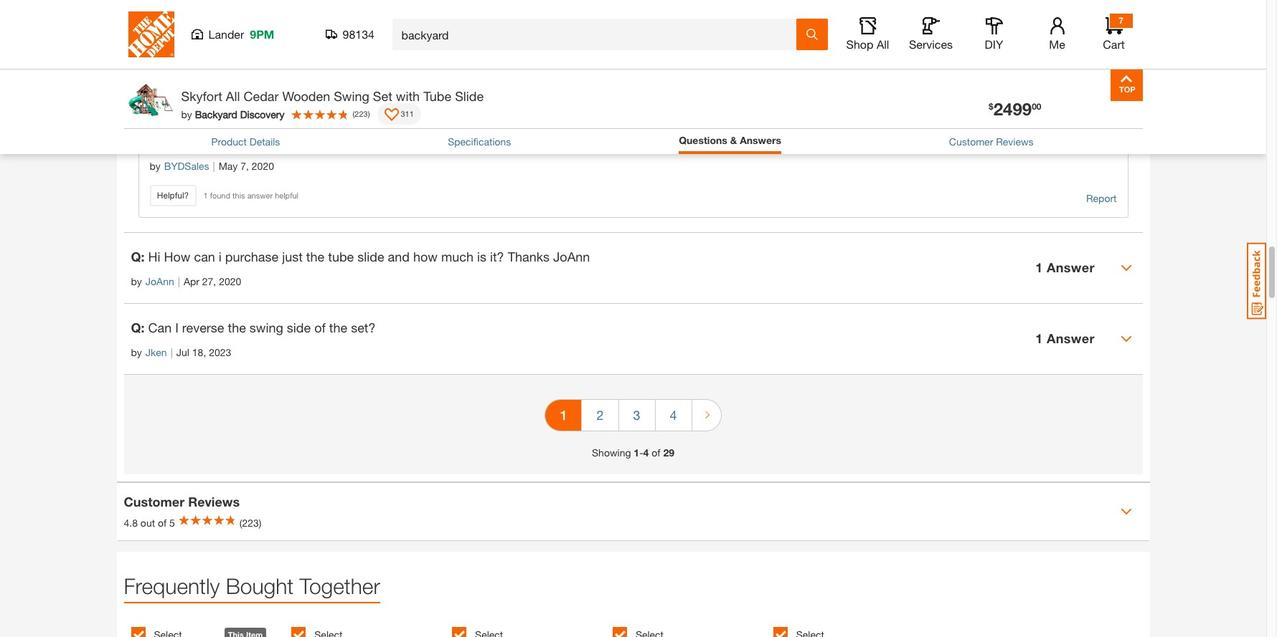 Task type: locate. For each thing, give the bounding box(es) containing it.
firm
[[359, 138, 376, 150]]

skyfort up the backyard
[[181, 88, 222, 104]]

customer up 4.8 out of 5 at the left bottom of page
[[124, 495, 185, 510]]

1 vertical spatial 2020
[[252, 160, 274, 172]]

0 vertical spatial customer
[[949, 136, 993, 148]]

and
[[388, 249, 410, 265]]

q:
[[131, 40, 145, 56], [131, 249, 145, 265], [131, 320, 145, 336]]

00
[[1032, 101, 1042, 112]]

of left 29
[[652, 447, 661, 459]]

1 vertical spatial joann
[[146, 275, 174, 288]]

all right shop
[[877, 37, 889, 51]]

delivery
[[283, 138, 318, 150]]

0 vertical spatial joann
[[553, 249, 590, 265]]

1 caret image from the top
[[1121, 262, 1132, 274]]

bydsales button
[[164, 158, 209, 174]]

top button
[[1111, 69, 1143, 101]]

1
[[1036, 51, 1043, 67], [203, 191, 208, 200], [1036, 260, 1043, 276], [1036, 331, 1043, 347], [634, 447, 640, 459]]

set?
[[351, 320, 376, 336]]

1 1 answer from the top
[[1036, 51, 1095, 67]]

0 vertical spatial is
[[341, 138, 348, 150]]

by for will
[[131, 67, 142, 79]]

helpful
[[275, 191, 299, 200]]

2020 right 7, on the left of page
[[252, 160, 274, 172]]

slide
[[358, 249, 384, 265]]

29
[[663, 447, 675, 459]]

lander
[[208, 27, 244, 41]]

specifications button
[[448, 134, 511, 149], [448, 134, 511, 149]]

2 vertical spatial 2020
[[219, 275, 241, 288]]

1 answer for slide
[[1036, 260, 1095, 276]]

the left swing
[[228, 320, 246, 336]]

0 vertical spatial q:
[[131, 40, 145, 56]]

swing
[[334, 88, 369, 104]]

joann down hi at top
[[146, 275, 174, 288]]

product details button
[[211, 134, 280, 149], [211, 134, 280, 149]]

by left the backyard
[[181, 108, 192, 120]]

311
[[401, 109, 414, 118]]

0 horizontal spatial of
[[158, 518, 167, 530]]

together
[[300, 574, 380, 599]]

of right side
[[314, 320, 326, 336]]

| left 1,
[[226, 67, 228, 79]]

caret image for q: can i reverse the swing side of the set?
[[1121, 333, 1132, 345]]

for
[[268, 138, 280, 150]]

but
[[415, 138, 430, 150]]

1 vertical spatial caret image
[[1121, 333, 1132, 345]]

1 vertical spatial 1 answer
[[1036, 260, 1095, 276]]

1 for hi how can i purchase just the tube slide and how much is it? thanks joann
[[1036, 260, 1043, 276]]

customer reviews button
[[949, 134, 1034, 149], [949, 134, 1034, 149]]

product details
[[211, 136, 280, 148]]

all for skyfort
[[226, 88, 240, 104]]

1 horizontal spatial a
[[351, 138, 356, 150]]

the left set?
[[329, 320, 347, 336]]

by left jken
[[131, 346, 142, 359]]

customer reviews
[[949, 136, 1034, 148], [124, 495, 240, 510]]

1 answer
[[1036, 51, 1095, 67], [1036, 260, 1095, 276], [1036, 331, 1095, 347]]

| for reverse
[[171, 346, 173, 359]]

2 vertical spatial q:
[[131, 320, 145, 336]]

1 vertical spatial skyfort
[[181, 88, 222, 104]]

a left the firm
[[351, 138, 356, 150]]

wooden
[[282, 88, 330, 104]]

by for can
[[131, 346, 142, 359]]

-
[[640, 447, 643, 459]]

a left date
[[237, 138, 243, 150]]

may left 1,
[[231, 67, 251, 79]]

skyfort
[[194, 40, 235, 56], [181, 88, 222, 104]]

the right will
[[172, 40, 191, 56]]

18,
[[192, 346, 206, 359]]

set
[[373, 88, 392, 104]]

0 vertical spatial all
[[877, 37, 889, 51]]

of left 5
[[158, 518, 167, 530]]

may for may 1, 2020
[[231, 67, 251, 79]]

1 horizontal spatial joann
[[553, 249, 590, 265]]

0 vertical spatial caret image
[[1121, 262, 1132, 274]]

1 vertical spatial of
[[652, 447, 661, 459]]

1 answer for set?
[[1036, 331, 1095, 347]]

0 vertical spatial reviews
[[996, 136, 1034, 148]]

q: left will
[[131, 40, 145, 56]]

reviews down "$ 2499 00"
[[996, 136, 1034, 148]]

(
[[353, 109, 355, 118]]

q: for q: hi how can i purchase just the tube slide and how much is it? thanks joann
[[131, 249, 145, 265]]

skyfort up by anxiouslywaiting | may 1, 2020
[[194, 40, 235, 56]]

4
[[670, 407, 677, 423], [643, 447, 649, 459]]

reviews up (223)
[[188, 495, 240, 510]]

1 vertical spatial customer
[[124, 495, 185, 510]]

0 horizontal spatial is
[[341, 138, 348, 150]]

with
[[396, 88, 420, 104]]

2020 right 1,
[[265, 67, 287, 79]]

feedback link image
[[1247, 243, 1267, 320]]

questions
[[679, 134, 728, 146]]

0 vertical spatial of
[[314, 320, 326, 336]]

1 horizontal spatial customer reviews
[[949, 136, 1034, 148]]

2 caret image from the top
[[1121, 333, 1132, 345]]

the
[[172, 40, 191, 56], [306, 249, 325, 265], [228, 320, 246, 336], [329, 320, 347, 336]]

all inside button
[[877, 37, 889, 51]]

1 vertical spatial may
[[219, 160, 238, 172]]

caret image
[[1121, 262, 1132, 274], [1121, 333, 1132, 345]]

2020
[[265, 67, 287, 79], [252, 160, 274, 172], [219, 275, 241, 288]]

q: left hi at top
[[131, 249, 145, 265]]

tube
[[328, 249, 354, 265]]

question
[[189, 103, 229, 115]]

all up by backyard discovery on the left top
[[226, 88, 240, 104]]

a
[[237, 138, 243, 150], [351, 138, 356, 150]]

q: for q: can i reverse the swing side of the set?
[[131, 320, 145, 336]]

answer
[[247, 191, 273, 200]]

3 link
[[619, 400, 655, 431]]

q: hi how can i purchase just the tube slide and how much is it? thanks joann
[[131, 249, 590, 265]]

diy
[[985, 37, 1004, 51]]

them
[[527, 138, 550, 150]]

shop
[[846, 37, 874, 51]]

helpful? button
[[150, 185, 196, 206]]

cart
[[1103, 37, 1125, 51]]

may left 7, on the left of page
[[219, 160, 238, 172]]

lander 9pm
[[208, 27, 274, 41]]

2020 right 27,
[[219, 275, 241, 288]]

0 horizontal spatial customer
[[124, 495, 185, 510]]

again
[[311, 40, 342, 56]]

0 horizontal spatial joann
[[146, 275, 174, 288]]

1 q: from the top
[[131, 40, 145, 56]]

showing
[[592, 447, 631, 459]]

joann right thanks on the left top of page
[[553, 249, 590, 265]]

98134 button
[[325, 27, 375, 42]]

the home depot logo image
[[128, 11, 174, 57]]

can
[[194, 249, 215, 265]]

by bydsales | may 7, 2020
[[150, 160, 274, 172]]

diy button
[[971, 17, 1017, 52]]

1 / 5 group
[[131, 620, 284, 638]]

4 left 29
[[643, 447, 649, 459]]

1 vertical spatial customer reviews
[[124, 495, 240, 510]]

2 1 answer from the top
[[1036, 260, 1095, 276]]

0 horizontal spatial 4
[[643, 447, 649, 459]]

answer for hi how can i purchase just the tube slide and how much is it? thanks joann
[[1047, 260, 1095, 276]]

bought
[[226, 574, 294, 599]]

| left jul
[[171, 346, 173, 359]]

questions element
[[124, 0, 1143, 375]]

| left apr
[[178, 275, 180, 288]]

one
[[379, 138, 396, 150]]

1 vertical spatial 4
[[643, 447, 649, 459]]

0 vertical spatial 1 answer
[[1036, 51, 1095, 67]]

all
[[877, 37, 889, 51], [226, 88, 240, 104]]

1 horizontal spatial customer
[[949, 136, 993, 148]]

0 horizontal spatial a
[[237, 138, 243, 150]]

27,
[[202, 275, 216, 288]]

questions & answers
[[679, 134, 782, 146]]

by
[[131, 67, 142, 79], [181, 108, 192, 120], [150, 160, 161, 172], [131, 275, 142, 288], [131, 346, 142, 359]]

questions & answers button
[[679, 133, 782, 151], [679, 133, 782, 148]]

0 vertical spatial 2020
[[265, 67, 287, 79]]

7,
[[241, 160, 249, 172]]

answer for can i reverse the swing side of the set?
[[1047, 331, 1095, 347]]

that
[[321, 138, 338, 150]]

q: for q: will the skyfort be available again soon?
[[131, 40, 145, 56]]

anxiouslywaiting
[[146, 67, 222, 79]]

is left it?
[[477, 249, 487, 265]]

by left joann button
[[131, 275, 142, 288]]

4.8
[[124, 518, 138, 530]]

1 horizontal spatial of
[[314, 320, 326, 336]]

joann
[[553, 249, 590, 265], [146, 275, 174, 288]]

answer for will the skyfort be available again soon?
[[1047, 51, 1095, 67]]

1 vertical spatial reviews
[[188, 495, 240, 510]]

by down the home depot logo
[[131, 67, 142, 79]]

frequently bought together
[[124, 574, 380, 599]]

1 vertical spatial is
[[477, 249, 487, 265]]

it?
[[490, 249, 504, 265]]

$ 2499 00
[[989, 99, 1042, 119]]

2 vertical spatial 1 answer
[[1036, 331, 1095, 347]]

1 vertical spatial all
[[226, 88, 240, 104]]

slide
[[455, 88, 484, 104]]

answer
[[1047, 51, 1095, 67], [131, 103, 164, 115], [1047, 260, 1095, 276], [1047, 331, 1095, 347]]

caret image for q: hi how can i purchase just the tube slide and how much is it? thanks joann
[[1121, 262, 1132, 274]]

skyfort inside questions element
[[194, 40, 235, 56]]

customer down $
[[949, 136, 993, 148]]

q: left can
[[131, 320, 145, 336]]

0 vertical spatial skyfort
[[194, 40, 235, 56]]

navigation
[[545, 389, 722, 445]]

customer
[[949, 136, 993, 148], [124, 495, 185, 510]]

| for can
[[178, 275, 180, 288]]

| for skyfort
[[226, 67, 228, 79]]

0 vertical spatial 4
[[670, 407, 677, 423]]

helpful?
[[157, 190, 189, 201]]

by joann | apr 27, 2020
[[131, 275, 241, 288]]

1 vertical spatial q:
[[131, 249, 145, 265]]

by left bydsales
[[150, 160, 161, 172]]

customer reviews down $
[[949, 136, 1034, 148]]

1 horizontal spatial 4
[[670, 407, 677, 423]]

2 q: from the top
[[131, 249, 145, 265]]

1 horizontal spatial all
[[877, 37, 889, 51]]

customer reviews up 5
[[124, 495, 240, 510]]

of
[[314, 320, 326, 336], [652, 447, 661, 459], [158, 518, 167, 530]]

3 1 answer from the top
[[1036, 331, 1095, 347]]

is right that
[[341, 138, 348, 150]]

0 vertical spatial may
[[231, 67, 251, 79]]

joann button
[[146, 274, 174, 289]]

0 horizontal spatial all
[[226, 88, 240, 104]]

3 q: from the top
[[131, 320, 145, 336]]

4 right 3
[[670, 407, 677, 423]]



Task type: describe. For each thing, give the bounding box(es) containing it.
hoping
[[465, 138, 496, 150]]

2 horizontal spatial of
[[652, 447, 661, 459]]

98134
[[343, 27, 375, 41]]

skyfort all cedar wooden swing set with tube slide
[[181, 88, 484, 104]]

me button
[[1034, 17, 1080, 52]]

jul
[[176, 346, 189, 359]]

discovery
[[240, 108, 284, 120]]

0 horizontal spatial reviews
[[188, 495, 240, 510]]

2020 for purchase
[[219, 275, 241, 288]]

by backyard discovery
[[181, 108, 284, 120]]

$
[[989, 101, 994, 112]]

4.8 out of 5
[[124, 518, 175, 530]]

223
[[355, 109, 368, 118]]

1 for will the skyfort be available again soon?
[[1036, 51, 1043, 67]]

jken
[[146, 346, 167, 359]]

specifications
[[448, 136, 511, 148]]

tube
[[423, 88, 452, 104]]

we
[[165, 138, 179, 150]]

&
[[730, 134, 737, 146]]

yet
[[398, 138, 412, 150]]

navigation containing 2
[[545, 389, 722, 445]]

anxiouslywaiting button
[[146, 65, 222, 80]]

by for hi
[[131, 275, 142, 288]]

the right just
[[306, 249, 325, 265]]

side
[[287, 320, 311, 336]]

all for shop
[[877, 37, 889, 51]]

1 a from the left
[[237, 138, 243, 150]]

will
[[148, 40, 169, 56]]

( 223 )
[[353, 109, 370, 118]]

showing 1 - 4 of 29
[[592, 447, 675, 459]]

9pm
[[250, 27, 274, 41]]

1,
[[253, 67, 262, 79]]

2 vertical spatial of
[[158, 518, 167, 530]]

this
[[233, 191, 245, 200]]

caret image
[[1121, 506, 1132, 518]]

how
[[164, 249, 191, 265]]

may for may 7, 2020
[[219, 160, 238, 172]]

we do not have a date for delivery that is a firm one yet but we are hoping to get them soon.
[[165, 138, 578, 150]]

311 button
[[377, 103, 421, 125]]

swing
[[250, 320, 283, 336]]

me
[[1049, 37, 1066, 51]]

just
[[282, 249, 303, 265]]

answer this question
[[131, 103, 229, 115]]

i
[[175, 320, 179, 336]]

answers
[[740, 134, 782, 146]]

product image image
[[127, 76, 174, 123]]

get
[[510, 138, 525, 150]]

by anxiouslywaiting | may 1, 2020
[[131, 67, 287, 79]]

we
[[432, 138, 445, 150]]

services button
[[908, 17, 954, 52]]

i
[[219, 249, 222, 265]]

bydsales
[[164, 160, 209, 172]]

can
[[148, 320, 172, 336]]

5
[[169, 518, 175, 530]]

shop all
[[846, 37, 889, 51]]

backyard
[[195, 108, 237, 120]]

date
[[246, 138, 266, 150]]

frequently
[[124, 574, 220, 599]]

soon?
[[346, 40, 382, 56]]

| down have
[[213, 160, 215, 172]]

2
[[597, 407, 604, 423]]

2 link
[[582, 400, 618, 431]]

What can we help you find today? search field
[[402, 19, 796, 50]]

of inside questions element
[[314, 320, 326, 336]]

0 horizontal spatial customer reviews
[[124, 495, 240, 510]]

how
[[413, 249, 438, 265]]

1 horizontal spatial reviews
[[996, 136, 1034, 148]]

)
[[368, 109, 370, 118]]

2020 for available
[[265, 67, 287, 79]]

0 vertical spatial customer reviews
[[949, 136, 1034, 148]]

out
[[141, 518, 155, 530]]

report
[[1086, 192, 1117, 204]]

4 link
[[656, 400, 691, 431]]

shop all button
[[845, 17, 891, 52]]

services
[[909, 37, 953, 51]]

reverse
[[182, 320, 224, 336]]

are
[[448, 138, 462, 150]]

have
[[213, 138, 235, 150]]

(223)
[[240, 518, 262, 530]]

display image
[[384, 108, 399, 123]]

2 a from the left
[[351, 138, 356, 150]]

1 found this answer helpful
[[203, 191, 299, 200]]

details
[[250, 136, 280, 148]]

2499
[[994, 99, 1032, 119]]

purchase
[[225, 249, 279, 265]]

available
[[257, 40, 308, 56]]

product
[[211, 136, 247, 148]]

3
[[633, 407, 641, 423]]

1 for can i reverse the swing side of the set?
[[1036, 331, 1043, 347]]

report button
[[1086, 191, 1117, 206]]

this
[[167, 103, 186, 115]]

4 inside navigation
[[670, 407, 677, 423]]

apr
[[184, 275, 199, 288]]

1 horizontal spatial is
[[477, 249, 487, 265]]

do
[[181, 138, 193, 150]]

found
[[210, 191, 230, 200]]



Task type: vqa. For each thing, say whether or not it's contained in the screenshot.
/sq. inside the the $ 3 69 /sq. ft. ( $ 98 . 41 /case )
no



